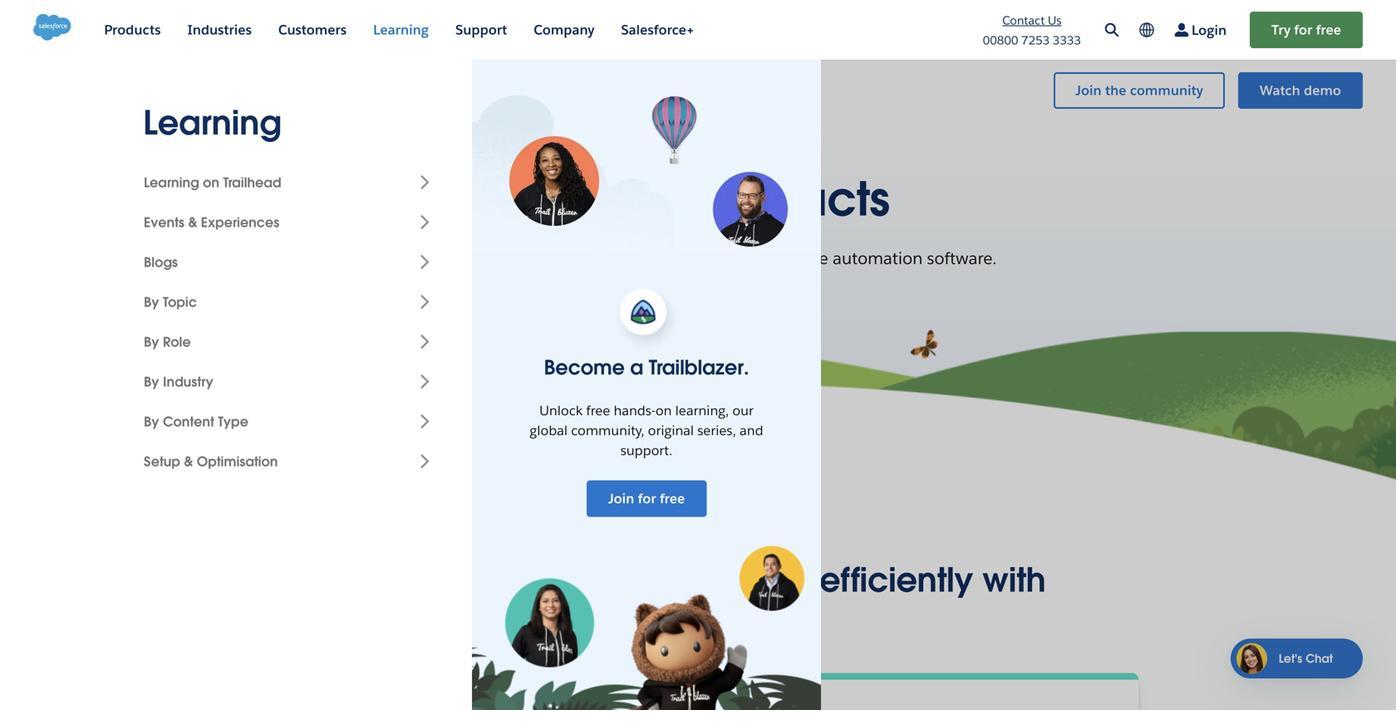 Task type: vqa. For each thing, say whether or not it's contained in the screenshot.
Resource
no



Task type: locate. For each thing, give the bounding box(es) containing it.
salesforce context menu utility navigation
[[1041, 71, 1363, 111]]

1 horizontal spatial and
[[740, 422, 764, 439]]

drive efficient growth with fully customisable sales force automation software.
[[399, 248, 997, 269]]

0 horizontal spatial with
[[568, 248, 602, 269]]

site tools navigation
[[953, 10, 1363, 50]]

1 vertical spatial and
[[656, 559, 719, 602]]

1 vertical spatial sales
[[600, 599, 683, 642]]

0 horizontal spatial and
[[656, 559, 719, 602]]

on
[[656, 402, 672, 419]]

trailblazer.
[[649, 355, 749, 381]]

learning,
[[676, 402, 729, 419]]

sales
[[574, 170, 689, 229], [600, 599, 683, 642]]

chat
[[1306, 652, 1333, 667]]

drive
[[399, 248, 439, 269]]

force
[[790, 248, 829, 269]]

more
[[728, 559, 811, 602]]

and down our
[[740, 422, 764, 439]]

sales
[[748, 248, 786, 269]]

1 vertical spatial with
[[983, 559, 1046, 602]]

customisable
[[642, 248, 744, 269]]

and left more
[[656, 559, 719, 602]]

let's chat button
[[1231, 639, 1363, 679]]

us
[[1048, 13, 1062, 28]]

global
[[530, 422, 568, 439]]

sales inside 'sell faster, smarter, and more efficiently with sales cloud.'
[[600, 599, 683, 642]]

and inside 'sell faster, smarter, and more efficiently with sales cloud.'
[[656, 559, 719, 602]]

let's
[[1279, 652, 1303, 667]]

our
[[733, 402, 754, 419]]

let's chat
[[1279, 652, 1333, 667]]

and
[[740, 422, 764, 439], [656, 559, 719, 602]]

unlock free hands-on learning, our global community, original series, and support.
[[530, 402, 764, 459]]

0 vertical spatial and
[[740, 422, 764, 439]]

fully
[[606, 248, 638, 269]]

cloud.
[[692, 599, 797, 642]]

0 vertical spatial with
[[568, 248, 602, 269]]

become
[[544, 355, 625, 381]]

contact us link
[[1003, 13, 1062, 28]]

efficient
[[444, 248, 506, 269]]

faster,
[[414, 559, 509, 602]]

a
[[630, 355, 644, 381]]

1 horizontal spatial with
[[983, 559, 1046, 602]]

with
[[568, 248, 602, 269], [983, 559, 1046, 602]]

with inside 'sell faster, smarter, and more efficiently with sales cloud.'
[[983, 559, 1046, 602]]



Task type: describe. For each thing, give the bounding box(es) containing it.
7253
[[1022, 33, 1050, 48]]

sell
[[350, 559, 405, 602]]

unlock
[[540, 402, 583, 419]]

smarter,
[[518, 559, 647, 602]]

and inside the unlock free hands-on learning, our global community, original series, and support.
[[740, 422, 764, 439]]

become a trailblazer.
[[544, 355, 749, 381]]

contact us 00800 7253 3333
[[983, 13, 1081, 48]]

0 vertical spatial sales
[[574, 170, 689, 229]]

growth
[[510, 248, 564, 269]]

free
[[586, 402, 610, 419]]

products
[[702, 170, 890, 229]]

community,
[[571, 422, 645, 439]]

series,
[[698, 422, 736, 439]]

automation
[[833, 248, 923, 269]]

00800
[[983, 33, 1019, 48]]

hands-
[[614, 402, 656, 419]]

sell faster, smarter, and more efficiently with sales cloud.
[[350, 559, 1046, 642]]

support.
[[621, 442, 673, 459]]

all sales products
[[507, 170, 890, 229]]

software.
[[927, 248, 997, 269]]

contact
[[1003, 13, 1045, 28]]

original
[[648, 422, 694, 439]]

efficiently
[[820, 559, 974, 602]]

all
[[507, 170, 562, 229]]

3333
[[1053, 33, 1081, 48]]



